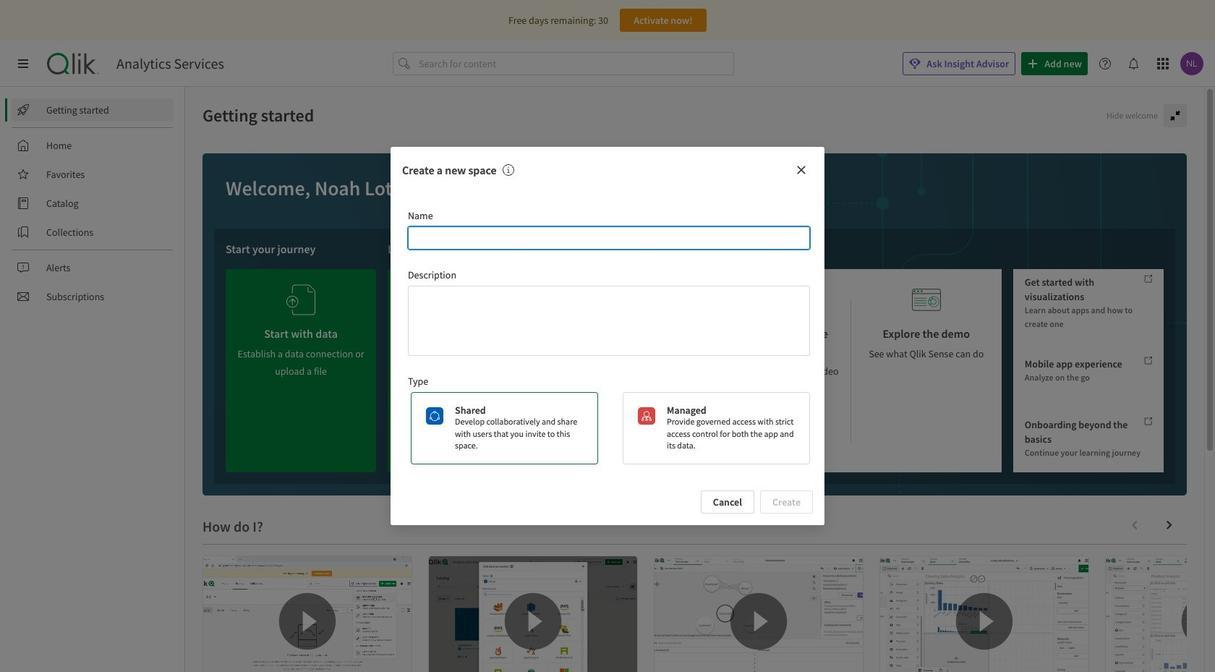 Task type: describe. For each thing, give the bounding box(es) containing it.
learn how to analyze data image
[[762, 281, 791, 319]]

close sidebar menu image
[[17, 58, 29, 69]]

close image
[[796, 164, 808, 176]]

explore the demo image
[[912, 281, 941, 319]]

how do i load data into an app? image
[[429, 556, 638, 672]]



Task type: vqa. For each thing, say whether or not it's contained in the screenshot.
Close image
yes



Task type: locate. For each thing, give the bounding box(es) containing it.
invite users image
[[449, 275, 478, 313]]

how do i create a visualization? image
[[881, 556, 1089, 672]]

how do i create an app? image
[[203, 556, 412, 672]]

navigation pane element
[[0, 93, 185, 314]]

option group
[[405, 392, 810, 465]]

None text field
[[408, 226, 810, 250], [408, 286, 810, 356], [408, 226, 810, 250], [408, 286, 810, 356]]

analytics services element
[[117, 55, 224, 72]]

hide welcome image
[[1170, 110, 1182, 122]]

dialog
[[391, 147, 825, 526]]

how do i define data associations? image
[[655, 556, 863, 672]]

analyze sample data image
[[611, 281, 640, 319]]

main content
[[185, 87, 1216, 672]]



